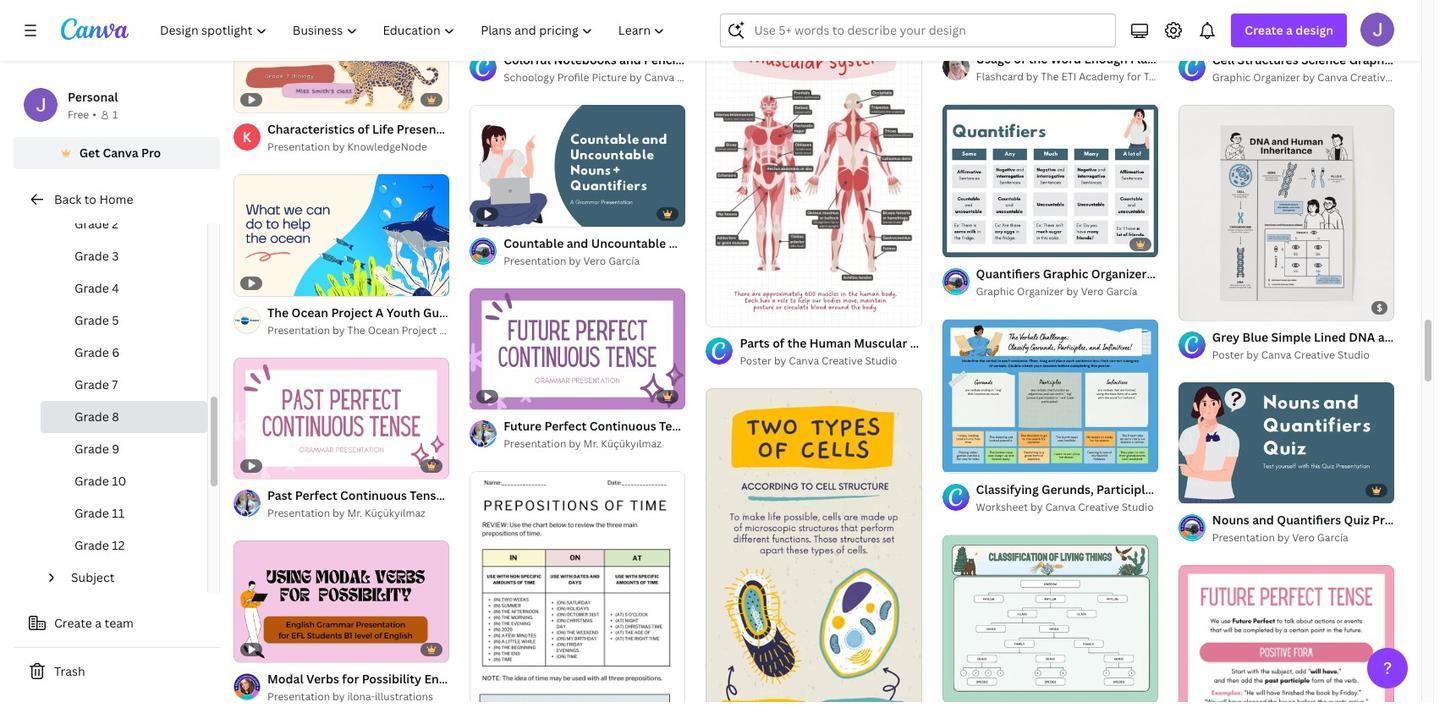 Task type: describe. For each thing, give the bounding box(es) containing it.
vero inside graphic organizer by vero garcía link
[[1082, 285, 1104, 299]]

parts of the human muscular system science poster in pastel pink rose pink flat graphic style image
[[706, 21, 922, 327]]

garcía for top the presentation by vero garcía link
[[609, 254, 640, 268]]

picture
[[592, 70, 627, 85]]

creative for right poster by canva creative studio link
[[1295, 348, 1336, 362]]

learning
[[1211, 70, 1253, 84]]

create a design
[[1245, 22, 1334, 38]]

grade 12
[[74, 537, 125, 554]]

grade for grade 4
[[74, 280, 109, 296]]

8
[[112, 409, 119, 425]]

grade 7
[[74, 377, 118, 393]]

1 of 20
[[1191, 483, 1221, 496]]

grade for grade 6
[[74, 345, 109, 361]]

creative for the leftmost poster by canva creative studio link
[[822, 354, 863, 368]]

jacob simon image
[[1361, 13, 1395, 47]]

of inside usage of the word enough flashcards in colorful bold style flashcard by the eti academy for teaching and learning
[[1014, 51, 1026, 67]]

flashcard
[[976, 70, 1024, 84]]

subject
[[71, 570, 115, 586]]

of for poster by canva creative studio
[[1198, 301, 1207, 313]]

flashcard by the eti academy for teaching and learning link
[[976, 69, 1253, 86]]

•
[[92, 107, 96, 122]]

usage of the word enough flashcards in colorful bold style link
[[976, 50, 1319, 69]]

graphic organizer by canva creative studio
[[1213, 70, 1426, 85]]

1 of 2
[[1191, 301, 1215, 313]]

grade 4 link
[[41, 273, 207, 305]]

3 inside "link"
[[112, 248, 119, 264]]

create a team button
[[14, 607, 220, 641]]

to
[[84, 191, 96, 207]]

11
[[112, 505, 125, 521]]

grade 9 link
[[41, 433, 207, 466]]

6
[[112, 345, 120, 361]]

graphic organizer by canva creative studio link
[[1213, 69, 1426, 86]]

$
[[1377, 301, 1383, 314]]

1 horizontal spatial 2
[[1210, 301, 1215, 313]]

grade 3 link
[[41, 240, 207, 273]]

and
[[1190, 70, 1208, 84]]

schoology profile picture by canva creative studio link
[[504, 69, 753, 86]]

colorful notebooks and pencils grammar and composition junior high schoology profile picture image
[[470, 0, 686, 43]]

1 of 3 for classification of living things science graphic organizer in colorful lined style image
[[954, 683, 979, 696]]

get canva pro
[[79, 145, 161, 161]]

flashcards
[[1131, 51, 1193, 67]]

free •
[[68, 107, 96, 122]]

classifying gerunds, participles, and infinitives! educational poster in blue white bright and colorful collage style image
[[943, 320, 1159, 473]]

knowledgenode element
[[234, 124, 261, 151]]

personal
[[68, 89, 118, 105]]

1 horizontal spatial poster by canva creative studio link
[[1213, 347, 1395, 364]]

grey blue simple lined dna and human inheritance portrait educational poster image
[[1179, 105, 1395, 321]]

3 for 2nd 1 of 3 link from the top
[[973, 683, 979, 696]]

knowledgenode image
[[234, 124, 261, 151]]

grade 11
[[74, 505, 125, 521]]

get
[[79, 145, 100, 161]]

back to home link
[[14, 183, 220, 217]]

2 1 of 3 link from the top
[[943, 535, 1159, 703]]

1 of 2 link
[[1179, 105, 1395, 321]]

for
[[1127, 70, 1142, 84]]

top level navigation element
[[149, 14, 680, 47]]

9
[[112, 441, 120, 457]]

grade 10 link
[[41, 466, 207, 498]]

0 vertical spatial presentation by vero garcía link
[[504, 253, 686, 270]]

poster by canva creative studio for the leftmost poster by canva creative studio link
[[740, 354, 898, 368]]

a for team
[[95, 615, 102, 631]]

grade for grade 7
[[74, 377, 109, 393]]

canva inside button
[[103, 145, 139, 161]]

team
[[105, 615, 134, 631]]

20
[[1210, 483, 1221, 496]]

the inside usage of the word enough flashcards in colorful bold style flashcard by the eti academy for teaching and learning
[[1041, 70, 1059, 84]]

by inside "link"
[[333, 140, 345, 154]]

presentation by vero garcía for the right the presentation by vero garcía link
[[1213, 531, 1349, 545]]

mr. for presentation by mr. küçükyılmaz link to the left
[[347, 507, 362, 521]]

create a team
[[54, 615, 134, 631]]

subject button
[[64, 562, 197, 594]]

grade for grade 8
[[74, 409, 109, 425]]

grade 4
[[74, 280, 119, 296]]

worksheet
[[976, 500, 1029, 514]]

grade 6 link
[[41, 337, 207, 369]]

1 vertical spatial küçükyılmaz
[[365, 507, 426, 521]]

1 1 of 3 link from the top
[[943, 319, 1159, 473]]

grade for grade 9
[[74, 441, 109, 457]]

presentation by mr. küçükyılmaz for presentation by mr. küçükyılmaz link to the left
[[267, 507, 426, 521]]

grade 11 link
[[41, 498, 207, 530]]

create for create a team
[[54, 615, 92, 631]]

grade 8
[[74, 409, 119, 425]]

1 for poster by canva creative studio
[[1191, 301, 1196, 313]]

word
[[1051, 51, 1082, 67]]

0 horizontal spatial poster by canva creative studio link
[[740, 353, 922, 370]]

world
[[445, 323, 474, 338]]

graphic for graphic organizer by canva creative studio
[[1213, 70, 1251, 85]]

presentation for presentation by mr. küçükyılmaz link to the right
[[504, 437, 567, 451]]

graphic organizer by vero garcía link
[[976, 284, 1159, 301]]

5
[[112, 312, 119, 328]]

studio for worksheet by canva creative studio link
[[1122, 500, 1154, 514]]

style
[[1289, 51, 1319, 67]]

1 horizontal spatial presentation by vero garcía link
[[1213, 530, 1395, 547]]

studio for right poster by canva creative studio link
[[1338, 348, 1370, 362]]

creative for worksheet by canva creative studio link
[[1079, 500, 1120, 514]]

by inside usage of the word enough flashcards in colorful bold style flashcard by the eti academy for teaching and learning
[[1027, 70, 1039, 84]]

0 horizontal spatial presentation by mr. küçükyılmaz link
[[267, 506, 450, 523]]

1 horizontal spatial presentation by mr. küçükyılmaz link
[[504, 436, 686, 453]]

grade 3
[[74, 248, 119, 264]]

grade for grade 10
[[74, 473, 109, 489]]

12
[[112, 537, 125, 554]]

back to home
[[54, 191, 133, 207]]

usage of the word enough flashcards in colorful bold style image
[[943, 0, 1159, 42]]

eti
[[1062, 70, 1077, 84]]

3 for 1st 1 of 3 link from the top of the page
[[973, 453, 979, 465]]

knowledgenode
[[347, 140, 427, 154]]

trash link
[[14, 655, 220, 689]]

worksheet by canva creative studio link
[[976, 499, 1159, 516]]

academy
[[1079, 70, 1125, 84]]

two types of cells science infographic in beige yellow hand drawn style image
[[706, 389, 922, 703]]

7
[[112, 377, 118, 393]]

grade for grade 5
[[74, 312, 109, 328]]

presentation by knowledgenode
[[267, 140, 427, 154]]

bold
[[1260, 51, 1286, 67]]

grade 7 link
[[41, 369, 207, 401]]

graphic for graphic organizer by vero garcía
[[976, 285, 1015, 299]]

grade 6
[[74, 345, 120, 361]]

presentation by mr. küçükyılmaz for presentation by mr. küçükyılmaz link to the right
[[504, 437, 662, 451]]



Task type: vqa. For each thing, say whether or not it's contained in the screenshot.
X
no



Task type: locate. For each thing, give the bounding box(es) containing it.
1 vertical spatial presentation by vero garcía
[[1213, 531, 1349, 545]]

8 grade from the top
[[74, 441, 109, 457]]

ocean left day at the left of page
[[477, 323, 508, 338]]

create up bold
[[1245, 22, 1284, 38]]

presentation by the ocean project | world ocean day
[[267, 323, 530, 338]]

grade 10
[[74, 473, 126, 489]]

poster by canva creative studio link
[[1213, 347, 1395, 364], [740, 353, 922, 370]]

presentation by vero garcía link
[[504, 253, 686, 270], [1213, 530, 1395, 547]]

0 vertical spatial organizer
[[1254, 70, 1301, 85]]

0 horizontal spatial organizer
[[1017, 285, 1064, 299]]

1 vertical spatial presentation by vero garcía link
[[1213, 530, 1395, 547]]

a left design
[[1287, 22, 1293, 38]]

1 ocean from the left
[[368, 323, 399, 338]]

1 horizontal spatial küçükyılmaz
[[601, 437, 662, 451]]

0 vertical spatial graphic
[[1213, 70, 1251, 85]]

classification of living things science graphic organizer in colorful lined style image
[[943, 535, 1159, 702]]

usage
[[976, 51, 1011, 67]]

0 vertical spatial 1 of 3
[[954, 453, 979, 465]]

4
[[112, 280, 119, 296]]

mr. for presentation by mr. küçükyılmaz link to the right
[[584, 437, 599, 451]]

grade left 9
[[74, 441, 109, 457]]

canva
[[1318, 70, 1348, 85], [644, 70, 675, 85], [103, 145, 139, 161], [1262, 348, 1292, 362], [789, 354, 819, 368], [1046, 500, 1076, 514]]

1 for presentation by vero garcía
[[1191, 483, 1196, 496]]

presentation by vero garcía for top the presentation by vero garcía link
[[504, 254, 640, 268]]

0 vertical spatial presentation by mr. küçükyılmaz link
[[504, 436, 686, 453]]

of for presentation by vero garcía
[[1198, 483, 1207, 496]]

0 horizontal spatial 2
[[112, 216, 119, 232]]

grade
[[74, 216, 109, 232], [74, 248, 109, 264], [74, 280, 109, 296], [74, 312, 109, 328], [74, 345, 109, 361], [74, 377, 109, 393], [74, 409, 109, 425], [74, 441, 109, 457], [74, 473, 109, 489], [74, 505, 109, 521], [74, 537, 109, 554]]

grade 2 link
[[41, 208, 207, 240]]

1 horizontal spatial presentation by vero garcía
[[1213, 531, 1349, 545]]

1 of 3
[[954, 453, 979, 465], [954, 683, 979, 696]]

grade 12 link
[[41, 530, 207, 562]]

teaching
[[1144, 70, 1188, 84]]

1 of 3 for classifying gerunds, participles, and infinitives! educational poster in blue white bright and colorful collage style image
[[954, 453, 979, 465]]

1 horizontal spatial vero
[[1082, 285, 1104, 299]]

trash
[[54, 664, 85, 680]]

0 horizontal spatial vero
[[584, 254, 606, 268]]

cell structures science graphic organizer in beige yellow hand drawn style image
[[1179, 0, 1395, 43]]

2 horizontal spatial vero
[[1293, 531, 1315, 545]]

the left eti
[[1041, 70, 1059, 84]]

1 vertical spatial a
[[95, 615, 102, 631]]

2 vertical spatial garcía
[[1318, 531, 1349, 545]]

presentation inside "link"
[[267, 140, 330, 154]]

prepositions of time short story writing worksheet in colorful simple style image
[[470, 472, 686, 703]]

2 grade from the top
[[74, 248, 109, 264]]

1 grade from the top
[[74, 216, 109, 232]]

profile
[[558, 70, 590, 85]]

grade left 5 at left
[[74, 312, 109, 328]]

0 horizontal spatial mr.
[[347, 507, 362, 521]]

1 horizontal spatial ocean
[[477, 323, 508, 338]]

poster for the leftmost poster by canva creative studio link
[[740, 354, 772, 368]]

4 grade from the top
[[74, 312, 109, 328]]

poster for right poster by canva creative studio link
[[1213, 348, 1245, 362]]

in
[[1196, 51, 1207, 67]]

project
[[402, 323, 437, 338]]

0 horizontal spatial küçükyılmaz
[[365, 507, 426, 521]]

5 grade from the top
[[74, 345, 109, 361]]

11 grade from the top
[[74, 537, 109, 554]]

grade for grade 11
[[74, 505, 109, 521]]

1 vertical spatial presentation by mr. küçükyılmaz
[[267, 507, 426, 521]]

a for design
[[1287, 22, 1293, 38]]

2 vertical spatial 3
[[973, 683, 979, 696]]

1 horizontal spatial create
[[1245, 22, 1284, 38]]

0 vertical spatial garcía
[[609, 254, 640, 268]]

0 vertical spatial 2
[[112, 216, 119, 232]]

grade left 11 in the bottom of the page
[[74, 505, 109, 521]]

0 horizontal spatial presentation by mr. küçükyılmaz
[[267, 507, 426, 521]]

poster by canva creative studio
[[1213, 348, 1370, 362], [740, 354, 898, 368]]

1 for worksheet by canva creative studio
[[954, 453, 959, 465]]

home
[[99, 191, 133, 207]]

by
[[1027, 70, 1039, 84], [1303, 70, 1315, 85], [630, 70, 642, 85], [333, 140, 345, 154], [569, 254, 581, 268], [1067, 285, 1079, 299], [333, 323, 345, 338], [1247, 348, 1259, 362], [774, 354, 787, 368], [569, 437, 581, 451], [1031, 500, 1043, 514], [333, 507, 345, 521], [1278, 531, 1290, 545]]

1 horizontal spatial the
[[1041, 70, 1059, 84]]

schoology profile picture by canva creative studio
[[504, 70, 753, 85]]

a inside dropdown button
[[1287, 22, 1293, 38]]

grade inside "link"
[[74, 248, 109, 264]]

|
[[439, 323, 442, 338]]

ocean left project
[[368, 323, 399, 338]]

grade left 7
[[74, 377, 109, 393]]

a
[[1287, 22, 1293, 38], [95, 615, 102, 631]]

1 vertical spatial vero
[[1082, 285, 1104, 299]]

grade 2
[[74, 216, 119, 232]]

grade for grade 3
[[74, 248, 109, 264]]

presentation
[[267, 140, 330, 154], [504, 254, 567, 268], [267, 323, 330, 338], [504, 437, 567, 451], [267, 507, 330, 521], [1213, 531, 1276, 545]]

create a design button
[[1232, 14, 1348, 47]]

1
[[112, 107, 118, 122], [1191, 301, 1196, 313], [954, 453, 959, 465], [1191, 483, 1196, 496], [954, 683, 959, 696]]

0 horizontal spatial presentation by vero garcía
[[504, 254, 640, 268]]

presentation for top the presentation by vero garcía link
[[504, 254, 567, 268]]

10 grade from the top
[[74, 505, 109, 521]]

vero for the right the presentation by vero garcía link
[[1293, 531, 1315, 545]]

1 horizontal spatial presentation by mr. küçükyılmaz
[[504, 437, 662, 451]]

quantifiers graphic organizer in white and green illustrative style image
[[943, 105, 1159, 257]]

grade left 12
[[74, 537, 109, 554]]

studio for the leftmost poster by canva creative studio link
[[865, 354, 898, 368]]

free
[[68, 107, 89, 122]]

0 vertical spatial presentation by mr. küçükyılmaz
[[504, 437, 662, 451]]

a left team
[[95, 615, 102, 631]]

presentation by knowledgenode link
[[267, 139, 450, 156]]

1 vertical spatial 2
[[1210, 301, 1215, 313]]

1 horizontal spatial graphic
[[1213, 70, 1251, 85]]

ocean
[[368, 323, 399, 338], [477, 323, 508, 338]]

0 horizontal spatial poster by canva creative studio
[[740, 354, 898, 368]]

1 vertical spatial garcía
[[1107, 285, 1138, 299]]

grade left 4
[[74, 280, 109, 296]]

grade 5
[[74, 312, 119, 328]]

day
[[511, 323, 530, 338]]

grade down to
[[74, 216, 109, 232]]

1 vertical spatial presentation by mr. küçükyılmaz link
[[267, 506, 450, 523]]

1 vertical spatial create
[[54, 615, 92, 631]]

1 vertical spatial the
[[347, 323, 365, 338]]

garcía inside graphic organizer by vero garcía link
[[1107, 285, 1138, 299]]

0 horizontal spatial create
[[54, 615, 92, 631]]

0 horizontal spatial the
[[347, 323, 365, 338]]

create for create a design
[[1245, 22, 1284, 38]]

0 vertical spatial create
[[1245, 22, 1284, 38]]

garcía for the right the presentation by vero garcía link
[[1318, 531, 1349, 545]]

grade for grade 12
[[74, 537, 109, 554]]

graphic
[[1213, 70, 1251, 85], [976, 285, 1015, 299]]

0 horizontal spatial a
[[95, 615, 102, 631]]

0 horizontal spatial garcía
[[609, 254, 640, 268]]

1 horizontal spatial organizer
[[1254, 70, 1301, 85]]

2 ocean from the left
[[477, 323, 508, 338]]

1 of 3 link
[[943, 319, 1159, 473], [943, 535, 1159, 703]]

create left team
[[54, 615, 92, 631]]

grade left the 6
[[74, 345, 109, 361]]

0 horizontal spatial poster
[[740, 354, 772, 368]]

the left project
[[347, 323, 365, 338]]

the
[[1029, 51, 1048, 67]]

1 horizontal spatial a
[[1287, 22, 1293, 38]]

back
[[54, 191, 81, 207]]

1 horizontal spatial poster
[[1213, 348, 1245, 362]]

0 vertical spatial a
[[1287, 22, 1293, 38]]

0 vertical spatial 3
[[112, 248, 119, 264]]

organizer for vero
[[1017, 285, 1064, 299]]

colorful
[[1209, 51, 1257, 67]]

0 vertical spatial presentation by vero garcía
[[504, 254, 640, 268]]

grade left 10
[[74, 473, 109, 489]]

3
[[112, 248, 119, 264], [973, 453, 979, 465], [973, 683, 979, 696]]

creative
[[1351, 70, 1392, 85], [677, 70, 718, 85], [1295, 348, 1336, 362], [822, 354, 863, 368], [1079, 500, 1120, 514]]

of inside 1 of 20 link
[[1198, 483, 1207, 496]]

a inside button
[[95, 615, 102, 631]]

mr.
[[584, 437, 599, 451], [347, 507, 362, 521]]

of
[[1014, 51, 1026, 67], [1198, 301, 1207, 313], [962, 453, 971, 465], [1198, 483, 1207, 496], [962, 683, 971, 696]]

pro
[[141, 145, 161, 161]]

1 horizontal spatial mr.
[[584, 437, 599, 451]]

7 grade from the top
[[74, 409, 109, 425]]

vero for top the presentation by vero garcía link
[[584, 254, 606, 268]]

1 horizontal spatial poster by canva creative studio
[[1213, 348, 1370, 362]]

design
[[1296, 22, 1334, 38]]

1 vertical spatial 1 of 3
[[954, 683, 979, 696]]

presentation by mr. küçükyılmaz
[[504, 437, 662, 451], [267, 507, 426, 521]]

create
[[1245, 22, 1284, 38], [54, 615, 92, 631]]

1 vertical spatial graphic
[[976, 285, 1015, 299]]

grade for grade 2
[[74, 216, 109, 232]]

None search field
[[721, 14, 1117, 47]]

0 horizontal spatial graphic
[[976, 285, 1015, 299]]

1 vertical spatial mr.
[[347, 507, 362, 521]]

usage of the word enough flashcards in colorful bold style flashcard by the eti academy for teaching and learning
[[976, 51, 1319, 84]]

presentation for presentation by mr. küçükyılmaz link to the left
[[267, 507, 330, 521]]

6 grade from the top
[[74, 377, 109, 393]]

create inside create a team button
[[54, 615, 92, 631]]

create inside create a design dropdown button
[[1245, 22, 1284, 38]]

0 vertical spatial mr.
[[584, 437, 599, 451]]

3 grade from the top
[[74, 280, 109, 296]]

1 1 of 3 from the top
[[954, 453, 979, 465]]

grade 5 link
[[41, 305, 207, 337]]

future perfect tense poster in pink white basic style image
[[1179, 566, 1395, 703]]

vero
[[584, 254, 606, 268], [1082, 285, 1104, 299], [1293, 531, 1315, 545]]

1 vertical spatial 1 of 3 link
[[943, 535, 1159, 703]]

Search search field
[[755, 14, 1106, 47]]

worksheet by canva creative studio
[[976, 500, 1154, 514]]

of for worksheet by canva creative studio
[[962, 453, 971, 465]]

get canva pro button
[[14, 137, 220, 169]]

presentation by the ocean project | world ocean day link
[[267, 322, 530, 339]]

of inside 1 of 2 link
[[1198, 301, 1207, 313]]

1 vertical spatial organizer
[[1017, 285, 1064, 299]]

0 horizontal spatial ocean
[[368, 323, 399, 338]]

0 vertical spatial vero
[[584, 254, 606, 268]]

1 of 20 link
[[1179, 382, 1395, 504]]

2 horizontal spatial garcía
[[1318, 531, 1349, 545]]

0 horizontal spatial presentation by vero garcía link
[[504, 253, 686, 270]]

graphic organizer by vero garcía
[[976, 285, 1138, 299]]

1 horizontal spatial garcía
[[1107, 285, 1138, 299]]

9 grade from the top
[[74, 473, 109, 489]]

organizer
[[1254, 70, 1301, 85], [1017, 285, 1064, 299]]

k link
[[234, 124, 261, 151]]

nouns and quantifiers quiz presentation in blue and green illustrative style image
[[1179, 382, 1395, 504]]

organizer for canva
[[1254, 70, 1301, 85]]

0 vertical spatial küçükyılmaz
[[601, 437, 662, 451]]

1 vertical spatial 3
[[973, 453, 979, 465]]

poster by canva creative studio for right poster by canva creative studio link
[[1213, 348, 1370, 362]]

2 vertical spatial vero
[[1293, 531, 1315, 545]]

grade down grade 2
[[74, 248, 109, 264]]

schoology
[[504, 70, 555, 85]]

presentation for the presentation by knowledgenode "link" in the left top of the page
[[267, 140, 330, 154]]

grade 9
[[74, 441, 120, 457]]

0 vertical spatial the
[[1041, 70, 1059, 84]]

presentation for the right the presentation by vero garcía link
[[1213, 531, 1276, 545]]

2 1 of 3 from the top
[[954, 683, 979, 696]]

10
[[112, 473, 126, 489]]

0 vertical spatial 1 of 3 link
[[943, 319, 1159, 473]]

presentation for presentation by the ocean project | world ocean day link
[[267, 323, 330, 338]]

enough
[[1085, 51, 1128, 67]]

grade left 8
[[74, 409, 109, 425]]



